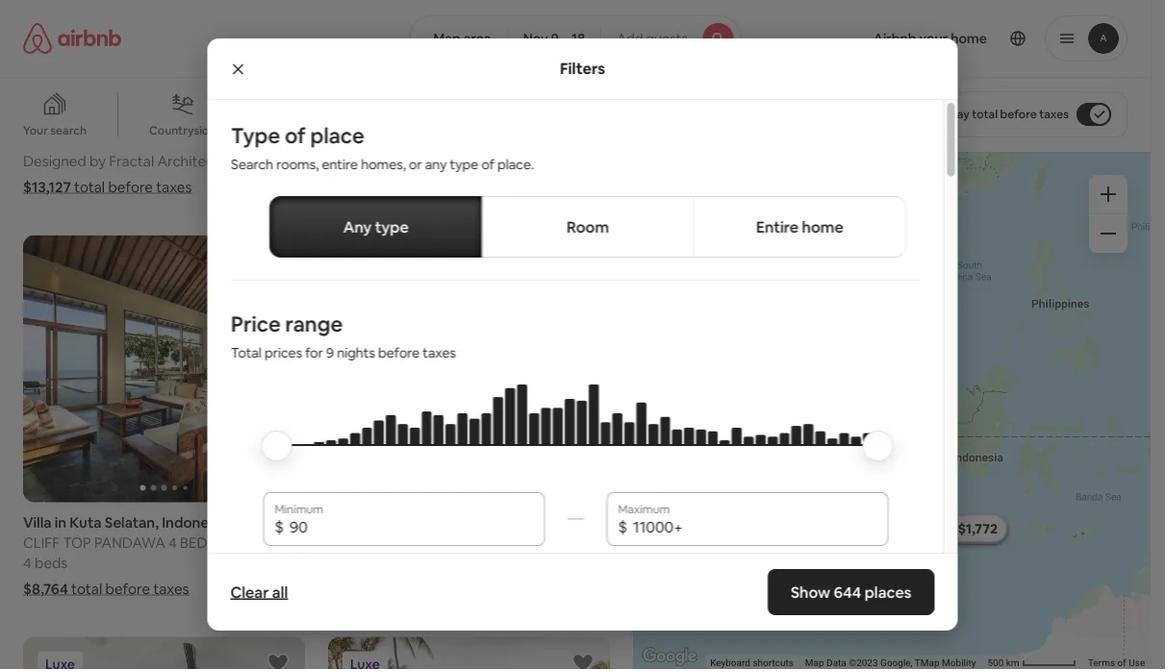 Task type: describe. For each thing, give the bounding box(es) containing it.
nights
[[336, 345, 375, 362]]

(12)
[[278, 514, 305, 533]]

samui, for koh
[[404, 111, 449, 130]]

show 644 places
[[791, 583, 912, 602]]

terms of use link
[[1088, 658, 1145, 669]]

type inside type of place search rooms, entire homes, or any type of place.
[[449, 156, 478, 173]]

nov 9 – 18 button
[[507, 15, 602, 62]]

area
[[464, 30, 491, 47]]

$1,875
[[958, 521, 999, 538]]

kuta
[[70, 514, 102, 533]]

keyboard
[[710, 658, 750, 669]]

4 king beds
[[328, 534, 404, 553]]

villa in koh samui, thailand 8 king beds designed by gary fell, gfab architects $31,779 total before taxes
[[328, 111, 587, 197]]

add to wishlist: villa in lipa noi, thailand image
[[571, 652, 595, 670]]

entire
[[756, 217, 798, 237]]

villa in ko samui, thailand 10 beds designed by fractal architecture $13,127 total before taxes
[[23, 111, 241, 197]]

$1,779
[[958, 520, 998, 538]]

places
[[865, 583, 912, 602]]

homes,
[[361, 156, 406, 173]]

entire home button
[[693, 196, 906, 258]]

add to wishlist: villa in koh samui, thailand image
[[266, 652, 290, 670]]

your search
[[23, 123, 87, 138]]

type of place search rooms, entire homes, or any type of place.
[[230, 122, 534, 173]]

©2023
[[849, 658, 878, 669]]

type
[[230, 122, 280, 149]]

filters dialog
[[207, 38, 958, 670]]

zoom in image
[[1101, 187, 1116, 202]]

km
[[1006, 658, 1020, 669]]

add to wishlist: villa in kuta selatan, indonesia image
[[266, 250, 290, 273]]

any type
[[343, 217, 408, 237]]

entire home
[[756, 217, 843, 237]]

of for type
[[284, 122, 305, 149]]

4 for 4 beds $8,764 total before taxes
[[23, 554, 31, 573]]

beds inside villa in ko samui, thailand 10 beds designed by fractal architecture $13,127 total before taxes
[[41, 132, 74, 150]]

500 km button
[[982, 656, 1083, 670]]

$3,184
[[958, 521, 998, 538]]

type inside button
[[375, 217, 408, 237]]

$31,779
[[328, 178, 379, 197]]

keyboard shortcuts
[[710, 658, 794, 669]]

18
[[572, 30, 585, 47]]

keyboard shortcuts button
[[710, 657, 794, 670]]

guests
[[646, 30, 688, 47]]

map for map area
[[433, 30, 461, 47]]

design
[[255, 123, 293, 138]]

$ for $ text box
[[274, 517, 283, 537]]

4 beds $8,764 total before taxes
[[23, 554, 189, 599]]

$ text field
[[633, 518, 877, 537]]

$1,369
[[957, 520, 999, 538]]

–
[[562, 30, 569, 47]]

or
[[409, 156, 422, 173]]

in for king
[[360, 111, 372, 130]]

before inside display total before taxes button
[[1001, 107, 1037, 122]]

use
[[1129, 658, 1145, 669]]

map area
[[433, 30, 491, 47]]

gary
[[414, 152, 446, 171]]

place.
[[497, 156, 534, 173]]

none search field containing map area
[[409, 15, 742, 62]]

total
[[230, 345, 261, 362]]

data
[[827, 658, 847, 669]]

display
[[930, 107, 970, 122]]

$1,772
[[958, 520, 998, 538]]

taxes inside button
[[1040, 107, 1069, 122]]

gfab
[[478, 152, 515, 171]]

$3,193
[[959, 522, 999, 540]]

$ for $ text field
[[618, 517, 627, 537]]

9 inside "button"
[[551, 30, 559, 47]]

4.5 out of 5 average rating,  12 reviews image
[[239, 514, 305, 533]]

samui, for ko
[[91, 111, 136, 130]]

beds inside villa in koh samui, thailand 8 king beds designed by gary fell, gfab architects $31,779 total before taxes
[[371, 132, 404, 150]]

prices
[[264, 345, 302, 362]]

most stays cost more than $2,750 per night. image
[[278, 385, 873, 500]]

rooms,
[[276, 156, 318, 173]]

villa for beds
[[23, 111, 52, 130]]

search
[[230, 156, 273, 173]]

10
[[23, 132, 38, 150]]

$3,193 button
[[950, 518, 1007, 545]]

architecture
[[157, 152, 241, 171]]

terms
[[1088, 658, 1115, 669]]

display total before taxes
[[930, 107, 1069, 122]]

tmap
[[915, 658, 940, 669]]

5.0
[[263, 111, 284, 130]]

4.5 (12)
[[255, 514, 305, 533]]

countryside
[[149, 123, 216, 138]]

$911 button
[[957, 514, 1002, 541]]

all
[[272, 583, 288, 602]]

nov 9 – 18
[[523, 30, 585, 47]]

in for beds
[[55, 111, 67, 130]]

taxes inside the price range total prices for 9 nights before taxes
[[422, 345, 456, 362]]

$8,764
[[23, 580, 68, 599]]

in left kuta
[[55, 514, 67, 533]]

$911
[[965, 519, 993, 537]]

5.0 out of 5 average rating,  5 reviews image
[[248, 111, 305, 130]]

range
[[285, 310, 342, 338]]

$1,779 button
[[949, 516, 1007, 543]]

$1,772 button
[[949, 516, 1007, 543]]

644
[[834, 583, 862, 602]]

before inside villa in koh samui, thailand 8 king beds designed by gary fell, gfab architects $31,779 total before taxes
[[416, 178, 461, 197]]

4.5
[[255, 514, 275, 533]]

place
[[310, 122, 364, 149]]

any
[[343, 217, 371, 237]]



Task type: locate. For each thing, give the bounding box(es) containing it.
9 left –
[[551, 30, 559, 47]]

profile element
[[765, 0, 1128, 77]]

0 vertical spatial map
[[433, 30, 461, 47]]

2 $ from the left
[[618, 517, 627, 537]]

designed inside villa in ko samui, thailand 10 beds designed by fractal architecture $13,127 total before taxes
[[23, 152, 86, 171]]

4
[[328, 534, 336, 553], [23, 554, 31, 573]]

1 $ from the left
[[274, 517, 283, 537]]

room button
[[481, 196, 694, 258]]

$13,127
[[23, 178, 71, 197]]

add guests
[[617, 30, 688, 47]]

samui, right ko on the top left of page
[[91, 111, 136, 130]]

total right $8,764
[[71, 580, 102, 599]]

1 king from the top
[[340, 132, 368, 150]]

of right fell,
[[481, 156, 494, 173]]

taxes inside villa in ko samui, thailand 10 beds designed by fractal architecture $13,127 total before taxes
[[156, 178, 192, 197]]

mobility
[[942, 658, 976, 669]]

8
[[328, 132, 337, 150]]

9
[[551, 30, 559, 47], [326, 345, 334, 362]]

designed inside villa in koh samui, thailand 8 king beds designed by gary fell, gfab architects $31,779 total before taxes
[[328, 152, 391, 171]]

villa
[[23, 111, 52, 130], [328, 111, 357, 130], [23, 514, 52, 533]]

selatan,
[[105, 514, 159, 533]]

0 horizontal spatial map
[[433, 30, 461, 47]]

before inside the price range total prices for 9 nights before taxes
[[378, 345, 419, 362]]

tab list inside filters dialog
[[269, 196, 906, 258]]

0 vertical spatial type
[[449, 156, 478, 173]]

0 vertical spatial king
[[340, 132, 368, 150]]

add
[[617, 30, 643, 47]]

koh
[[375, 111, 401, 130]]

500 km
[[988, 658, 1022, 669]]

2 horizontal spatial of
[[1118, 658, 1127, 669]]

1 horizontal spatial designed
[[328, 152, 391, 171]]

google image
[[638, 645, 701, 670]]

villa in kuta selatan, indonesia
[[23, 514, 227, 533]]

total down homes,
[[382, 178, 413, 197]]

0 vertical spatial 4
[[328, 534, 336, 553]]

0 horizontal spatial thailand
[[139, 111, 197, 130]]

for
[[305, 345, 323, 362]]

4 for 4 king beds
[[328, 534, 336, 553]]

total inside button
[[972, 107, 998, 122]]

thailand up architecture
[[139, 111, 197, 130]]

thailand inside villa in ko samui, thailand 10 beds designed by fractal architecture $13,127 total before taxes
[[139, 111, 197, 130]]

in left koh
[[360, 111, 372, 130]]

before down fractal
[[108, 178, 153, 197]]

villa up 8
[[328, 111, 357, 130]]

1 horizontal spatial 9
[[551, 30, 559, 47]]

4 inside 4 beds $8,764 total before taxes
[[23, 554, 31, 573]]

villa inside villa in ko samui, thailand 10 beds designed by fractal architecture $13,127 total before taxes
[[23, 111, 52, 130]]

$ text field
[[289, 518, 533, 537]]

beds inside 4 beds $8,764 total before taxes
[[35, 554, 68, 573]]

terms of use
[[1088, 658, 1145, 669]]

5.0 (5)
[[263, 111, 305, 130]]

2 thailand from the left
[[452, 111, 510, 130]]

fell,
[[449, 152, 475, 171]]

1 horizontal spatial thailand
[[452, 111, 510, 130]]

$1,875 button
[[949, 516, 1007, 543]]

zoom out image
[[1101, 226, 1116, 242]]

group
[[0, 77, 798, 152], [23, 235, 305, 503], [328, 235, 610, 503], [23, 638, 305, 670], [328, 638, 610, 670]]

1 vertical spatial of
[[481, 156, 494, 173]]

camping
[[334, 123, 383, 138]]

map left data
[[805, 658, 824, 669]]

total right $13,127
[[74, 178, 105, 197]]

samui, inside villa in ko samui, thailand 10 beds designed by fractal architecture $13,127 total before taxes
[[91, 111, 136, 130]]

$1,369 button
[[949, 516, 1007, 543]]

0 horizontal spatial of
[[284, 122, 305, 149]]

any type button
[[269, 196, 482, 258]]

architects
[[518, 152, 587, 171]]

0 horizontal spatial samui,
[[91, 111, 136, 130]]

show
[[791, 583, 831, 602]]

map
[[433, 30, 461, 47], [805, 658, 824, 669]]

designed up $13,127
[[23, 152, 86, 171]]

any
[[425, 156, 447, 173]]

villa up 10
[[23, 111, 52, 130]]

0 horizontal spatial $
[[274, 517, 283, 537]]

in inside villa in koh samui, thailand 8 king beds designed by gary fell, gfab architects $31,779 total before taxes
[[360, 111, 372, 130]]

in
[[55, 111, 67, 130], [360, 111, 372, 130], [55, 514, 67, 533]]

thailand inside villa in koh samui, thailand 8 king beds designed by gary fell, gfab architects $31,779 total before taxes
[[452, 111, 510, 130]]

entire
[[321, 156, 358, 173]]

clear all button
[[221, 574, 298, 612]]

display total before taxes button
[[914, 91, 1128, 138]]

1 designed from the left
[[23, 152, 86, 171]]

before inside villa in ko samui, thailand 10 beds designed by fractal architecture $13,127 total before taxes
[[108, 178, 153, 197]]

taxes inside villa in koh samui, thailand 8 king beds designed by gary fell, gfab architects $31,779 total before taxes
[[464, 178, 500, 197]]

price range total prices for 9 nights before taxes
[[230, 310, 456, 362]]

1 vertical spatial type
[[375, 217, 408, 237]]

fractal
[[109, 152, 154, 171]]

1 horizontal spatial map
[[805, 658, 824, 669]]

by left fractal
[[90, 152, 106, 171]]

clear
[[230, 583, 269, 602]]

1 vertical spatial 9
[[326, 345, 334, 362]]

total inside 4 beds $8,764 total before taxes
[[71, 580, 102, 599]]

before right 'display'
[[1001, 107, 1037, 122]]

map data ©2023 google, tmap mobility
[[805, 658, 976, 669]]

before
[[1001, 107, 1037, 122], [108, 178, 153, 197], [416, 178, 461, 197], [378, 345, 419, 362], [105, 580, 150, 599]]

1 vertical spatial king
[[340, 534, 368, 553]]

9 inside the price range total prices for 9 nights before taxes
[[326, 345, 334, 362]]

1 by from the left
[[90, 152, 106, 171]]

$
[[274, 517, 283, 537], [618, 517, 627, 537]]

price
[[230, 310, 280, 338]]

of left use
[[1118, 658, 1127, 669]]

thailand for architecture
[[139, 111, 197, 130]]

in left ko on the top left of page
[[55, 111, 67, 130]]

2 vertical spatial of
[[1118, 658, 1127, 669]]

filters
[[560, 59, 605, 78]]

(5)
[[287, 111, 305, 130]]

map for map data ©2023 google, tmap mobility
[[805, 658, 824, 669]]

1 thailand from the left
[[139, 111, 197, 130]]

0 vertical spatial 9
[[551, 30, 559, 47]]

samui,
[[91, 111, 136, 130], [404, 111, 449, 130]]

0 horizontal spatial 4
[[23, 554, 31, 573]]

by inside villa in ko samui, thailand 10 beds designed by fractal architecture $13,127 total before taxes
[[90, 152, 106, 171]]

2 samui, from the left
[[404, 111, 449, 130]]

$2,272
[[957, 521, 999, 538]]

designed
[[23, 152, 86, 171], [328, 152, 391, 171]]

1 samui, from the left
[[91, 111, 136, 130]]

total inside villa in koh samui, thailand 8 king beds designed by gary fell, gfab architects $31,779 total before taxes
[[382, 178, 413, 197]]

before inside 4 beds $8,764 total before taxes
[[105, 580, 150, 599]]

before down villa in kuta selatan, indonesia
[[105, 580, 150, 599]]

of for terms
[[1118, 658, 1127, 669]]

$2,272 button
[[949, 516, 1008, 543]]

group containing your search
[[0, 77, 798, 152]]

google map
showing 23 stays. region
[[633, 152, 1151, 670]]

map area button
[[409, 15, 508, 62]]

2 designed from the left
[[328, 152, 391, 171]]

1 horizontal spatial $
[[618, 517, 627, 537]]

room
[[566, 217, 609, 237]]

9 right for
[[326, 345, 334, 362]]

map left the area
[[433, 30, 461, 47]]

total
[[972, 107, 998, 122], [74, 178, 105, 197], [382, 178, 413, 197], [71, 580, 102, 599]]

2 king from the top
[[340, 534, 368, 553]]

designed up $31,779
[[328, 152, 391, 171]]

$3,184 button
[[949, 516, 1007, 543]]

indonesia
[[162, 514, 227, 533]]

total right 'display'
[[972, 107, 998, 122]]

king
[[340, 132, 368, 150], [340, 534, 368, 553]]

0 horizontal spatial designed
[[23, 152, 86, 171]]

samui, inside villa in koh samui, thailand 8 king beds designed by gary fell, gfab architects $31,779 total before taxes
[[404, 111, 449, 130]]

2 by from the left
[[395, 152, 411, 171]]

before right 'nights'
[[378, 345, 419, 362]]

thailand for gary
[[452, 111, 510, 130]]

taxes inside 4 beds $8,764 total before taxes
[[153, 580, 189, 599]]

nov
[[523, 30, 548, 47]]

of right 5.0
[[284, 122, 305, 149]]

thailand
[[139, 111, 197, 130], [452, 111, 510, 130]]

in inside villa in ko samui, thailand 10 beds designed by fractal architecture $13,127 total before taxes
[[55, 111, 67, 130]]

map inside button
[[433, 30, 461, 47]]

ko
[[70, 111, 88, 130]]

king inside villa in koh samui, thailand 8 king beds designed by gary fell, gfab architects $31,779 total before taxes
[[340, 132, 368, 150]]

home
[[802, 217, 843, 237]]

1 vertical spatial 4
[[23, 554, 31, 573]]

0 horizontal spatial type
[[375, 217, 408, 237]]

1 horizontal spatial of
[[481, 156, 494, 173]]

villa inside villa in koh samui, thailand 8 king beds designed by gary fell, gfab architects $31,779 total before taxes
[[328, 111, 357, 130]]

tab list containing any type
[[269, 196, 906, 258]]

add to wishlist: villa in koh samui, thailand image
[[571, 250, 595, 273]]

1 horizontal spatial samui,
[[404, 111, 449, 130]]

thailand up gfab
[[452, 111, 510, 130]]

villa left kuta
[[23, 514, 52, 533]]

samui, right koh
[[404, 111, 449, 130]]

1 horizontal spatial type
[[449, 156, 478, 173]]

None search field
[[409, 15, 742, 62]]

villa for king
[[328, 111, 357, 130]]

1 horizontal spatial 4
[[328, 534, 336, 553]]

1 horizontal spatial by
[[395, 152, 411, 171]]

by left gary
[[395, 152, 411, 171]]

500
[[988, 658, 1004, 669]]

total inside villa in ko samui, thailand 10 beds designed by fractal architecture $13,127 total before taxes
[[74, 178, 105, 197]]

tab list
[[269, 196, 906, 258]]

type right any
[[449, 156, 478, 173]]

clear all
[[230, 583, 288, 602]]

0 vertical spatial of
[[284, 122, 305, 149]]

by inside villa in koh samui, thailand 8 king beds designed by gary fell, gfab architects $31,779 total before taxes
[[395, 152, 411, 171]]

by
[[90, 152, 106, 171], [395, 152, 411, 171]]

1 vertical spatial map
[[805, 658, 824, 669]]

before down any
[[416, 178, 461, 197]]

0 horizontal spatial by
[[90, 152, 106, 171]]

0 horizontal spatial 9
[[326, 345, 334, 362]]

shortcuts
[[753, 658, 794, 669]]

type right any at the left
[[375, 217, 408, 237]]



Task type: vqa. For each thing, say whether or not it's contained in the screenshot.
bottom May
no



